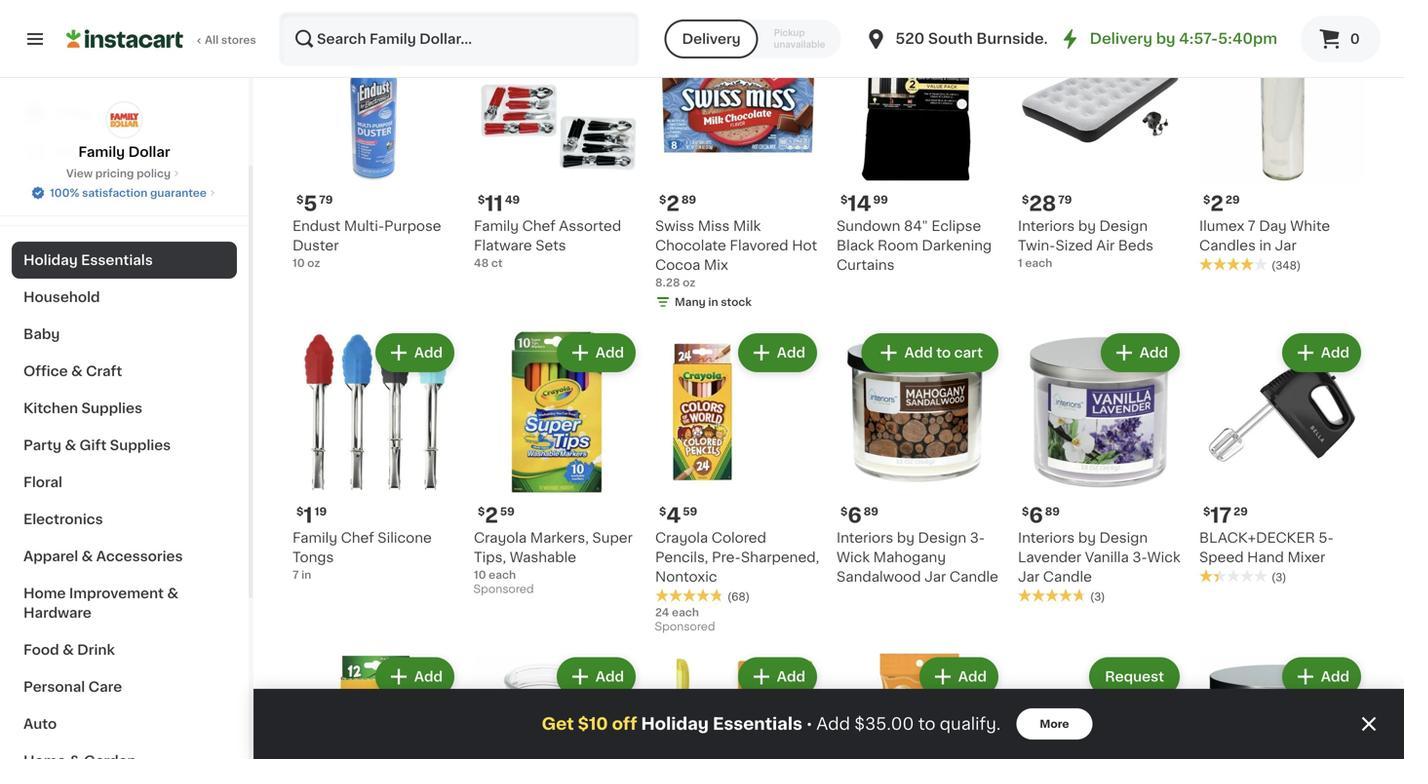 Task type: locate. For each thing, give the bounding box(es) containing it.
product group containing 5
[[293, 18, 458, 271]]

1 horizontal spatial wick
[[1148, 551, 1181, 565]]

product group containing request
[[1018, 654, 1184, 760]]

$ for crayola markers, super tips, washable
[[478, 507, 485, 517]]

chef for 1
[[341, 532, 374, 545]]

sponsored badge image
[[474, 585, 533, 596], [655, 622, 714, 634]]

room
[[878, 239, 919, 253]]

2 crayola from the left
[[655, 532, 708, 545]]

family chef assorted flatware sets 48 ct
[[474, 219, 622, 269]]

candle right "sandalwood"
[[950, 571, 999, 584]]

7
[[1248, 219, 1256, 233], [293, 570, 299, 581]]

$ up swiss
[[659, 195, 667, 205]]

design up the beds
[[1100, 219, 1148, 233]]

jar inside interiors by design 3- wick mahogany sandalwood jar candle
[[925, 571, 946, 584]]

79 inside the $ 28 79
[[1059, 195, 1072, 205]]

29 for 17
[[1234, 507, 1248, 517]]

$ up "twin-"
[[1022, 195, 1029, 205]]

79 right 28
[[1059, 195, 1072, 205]]

$ inside $ 11 49
[[478, 195, 485, 205]]

0 horizontal spatial in
[[301, 570, 311, 581]]

$ up ilumex
[[1204, 195, 1211, 205]]

1 horizontal spatial 10
[[474, 570, 486, 581]]

design inside interiors by design twin-sized air beds 1 each
[[1100, 219, 1148, 233]]

to left cart
[[937, 346, 951, 360]]

10 down the duster
[[293, 258, 305, 269]]

chef inside 'family chef silicone tongs 7 in'
[[341, 532, 374, 545]]

0 horizontal spatial 6
[[848, 506, 862, 526]]

jar inside interiors by design lavender vanilla 3-wick jar candle
[[1018, 571, 1040, 584]]

essentials up household link
[[81, 254, 153, 267]]

jar inside ilumex 7 day white candles in jar
[[1275, 239, 1297, 253]]

by up the mahogany
[[897, 532, 915, 545]]

$ up sundown
[[841, 195, 848, 205]]

kitchen supplies link
[[12, 390, 237, 427]]

sponsored badge image down tips,
[[474, 585, 533, 596]]

interiors up "sandalwood"
[[837, 532, 894, 545]]

in down tongs
[[301, 570, 311, 581]]

delivery inside button
[[682, 32, 741, 46]]

product group containing 28
[[1018, 18, 1184, 271]]

apparel
[[23, 550, 78, 564]]

79
[[319, 195, 333, 205], [1059, 195, 1072, 205]]

twin-
[[1018, 239, 1056, 253]]

1 horizontal spatial 3-
[[1133, 551, 1148, 565]]

wick up "sandalwood"
[[837, 551, 870, 565]]

& inside "link"
[[82, 550, 93, 564]]

1 horizontal spatial delivery
[[1090, 32, 1153, 46]]

crayola inside crayola colored pencils, pre-sharpened, nontoxic
[[655, 532, 708, 545]]

& right apparel
[[82, 550, 93, 564]]

1 candle from the left
[[950, 571, 999, 584]]

candles
[[1200, 239, 1256, 253]]

2 79 from the left
[[1059, 195, 1072, 205]]

1 horizontal spatial 1
[[1018, 258, 1023, 269]]

5-
[[1319, 532, 1334, 545]]

0 horizontal spatial holiday
[[23, 254, 78, 267]]

7 left day
[[1248, 219, 1256, 233]]

0 horizontal spatial 7
[[293, 570, 299, 581]]

sized
[[1056, 239, 1093, 253]]

0 horizontal spatial 3-
[[970, 532, 985, 545]]

1 vertical spatial 3-
[[1133, 551, 1148, 565]]

& left craft
[[71, 365, 83, 378]]

2 59 from the left
[[683, 507, 698, 517]]

59 right '4'
[[683, 507, 698, 517]]

1 horizontal spatial to
[[937, 346, 951, 360]]

holiday inside treatment tracker modal dialog
[[641, 716, 709, 733]]

& for accessories
[[82, 550, 93, 564]]

baby
[[23, 328, 60, 341]]

1 vertical spatial 29
[[1234, 507, 1248, 517]]

59 inside $ 4 59
[[683, 507, 698, 517]]

1 horizontal spatial family
[[293, 532, 338, 545]]

$ up speed
[[1204, 507, 1211, 517]]

$ inside $ 14 99
[[841, 195, 848, 205]]

view pricing policy
[[66, 168, 171, 179]]

$ left 49
[[478, 195, 485, 205]]

$ inside $ 1 19
[[297, 507, 304, 517]]

3- inside interiors by design 3- wick mahogany sandalwood jar candle
[[970, 532, 985, 545]]

(3) down interiors by design lavender vanilla 3-wick jar candle
[[1091, 592, 1106, 603]]

1 vertical spatial in
[[708, 297, 718, 308]]

& right food
[[62, 644, 74, 657]]

6 for interiors by design lavender vanilla 3-wick jar candle
[[1029, 506, 1043, 526]]

each inside interiors by design twin-sized air beds 1 each
[[1026, 258, 1053, 269]]

$ for family chef assorted flatware sets
[[478, 195, 485, 205]]

by for lavender
[[1079, 532, 1096, 545]]

chef up sets
[[522, 219, 556, 233]]

treatment tracker modal dialog
[[254, 690, 1405, 760]]

1 horizontal spatial essentials
[[713, 716, 803, 733]]

59 for 2
[[500, 507, 515, 517]]

wick right vanilla
[[1148, 551, 1181, 565]]

0 vertical spatial oz
[[307, 258, 320, 269]]

79 for 5
[[319, 195, 333, 205]]

$ inside $ 2 59
[[478, 507, 485, 517]]

7 down tongs
[[293, 570, 299, 581]]

sponsored badge image down 24 each on the bottom of the page
[[655, 622, 714, 634]]

2 horizontal spatial family
[[474, 219, 519, 233]]

buy it again
[[55, 145, 137, 159]]

get $10 off holiday essentials • add $35.00 to qualify.
[[542, 716, 1001, 733]]

food
[[23, 644, 59, 657]]

0 horizontal spatial 10
[[293, 258, 305, 269]]

0 horizontal spatial 89
[[682, 195, 696, 205]]

89 up the mahogany
[[864, 507, 879, 517]]

$ for ilumex 7 day white candles in jar
[[1204, 195, 1211, 205]]

jar up the (348)
[[1275, 239, 1297, 253]]

2
[[667, 194, 680, 214], [1211, 194, 1224, 214], [485, 506, 498, 526]]

lists link
[[12, 172, 237, 211]]

$ 6 89 up "sandalwood"
[[841, 506, 879, 526]]

candle inside interiors by design lavender vanilla 3-wick jar candle
[[1043, 571, 1092, 584]]

$ inside '$ 2 89'
[[659, 195, 667, 205]]

swiss miss milk chocolate flavored hot cocoa mix 8.28 oz
[[655, 219, 818, 288]]

supplies
[[81, 402, 142, 416], [110, 439, 171, 453]]

2 up ilumex
[[1211, 194, 1224, 214]]

interiors inside interiors by design 3- wick mahogany sandalwood jar candle
[[837, 532, 894, 545]]

$ inside the $ 17 29
[[1204, 507, 1211, 517]]

1 horizontal spatial oz
[[683, 278, 696, 288]]

0 vertical spatial 1
[[1018, 258, 1023, 269]]

0 horizontal spatial crayola
[[474, 532, 527, 545]]

89 for swiss miss milk chocolate flavored hot cocoa mix
[[682, 195, 696, 205]]

0 vertical spatial family
[[78, 145, 125, 159]]

request
[[1105, 671, 1165, 684]]

1 crayola from the left
[[474, 532, 527, 545]]

add inside add to cart button
[[905, 346, 933, 360]]

1 wick from the left
[[837, 551, 870, 565]]

$ inside $ 2 29
[[1204, 195, 1211, 205]]

interiors up "twin-"
[[1018, 219, 1075, 233]]

candle for lavender
[[1043, 571, 1092, 584]]

1 horizontal spatial 89
[[864, 507, 879, 517]]

29 for 2
[[1226, 195, 1240, 205]]

1 horizontal spatial candle
[[1043, 571, 1092, 584]]

tips,
[[474, 551, 506, 565]]

0 vertical spatial in
[[1260, 239, 1272, 253]]

$ 14 99
[[841, 194, 888, 214]]

0 vertical spatial chef
[[522, 219, 556, 233]]

by inside "link"
[[1157, 32, 1176, 46]]

1 horizontal spatial 59
[[683, 507, 698, 517]]

by inside interiors by design lavender vanilla 3-wick jar candle
[[1079, 532, 1096, 545]]

(68)
[[728, 592, 750, 603]]

2 vertical spatial family
[[293, 532, 338, 545]]

office & craft
[[23, 365, 122, 378]]

by inside interiors by design twin-sized air beds 1 each
[[1079, 219, 1096, 233]]

29 right 17
[[1234, 507, 1248, 517]]

add to cart button
[[864, 336, 997, 371]]

milk
[[733, 219, 761, 233]]

0 vertical spatial (3)
[[1272, 573, 1287, 583]]

0 horizontal spatial chef
[[341, 532, 374, 545]]

0 horizontal spatial oz
[[307, 258, 320, 269]]

1 6 from the left
[[848, 506, 862, 526]]

$ 2 89
[[659, 194, 696, 214]]

1 vertical spatial holiday
[[641, 716, 709, 733]]

2 vertical spatial each
[[672, 608, 699, 618]]

wick inside interiors by design 3- wick mahogany sandalwood jar candle
[[837, 551, 870, 565]]

jar down the mahogany
[[925, 571, 946, 584]]

0 horizontal spatial wick
[[837, 551, 870, 565]]

design up vanilla
[[1100, 532, 1148, 545]]

6 up "sandalwood"
[[848, 506, 862, 526]]

1 vertical spatial 7
[[293, 570, 299, 581]]

sandalwood
[[837, 571, 921, 584]]

89 inside '$ 2 89'
[[682, 195, 696, 205]]

1 vertical spatial each
[[489, 570, 516, 581]]

miss
[[698, 219, 730, 233]]

2 6 from the left
[[1029, 506, 1043, 526]]

$ 6 89 for interiors by design lavender vanilla 3-wick jar candle
[[1022, 506, 1060, 526]]

1 vertical spatial supplies
[[110, 439, 171, 453]]

each inside 'crayola markers, super tips, washable 10 each'
[[489, 570, 516, 581]]

2 for swiss miss milk chocolate flavored hot cocoa mix
[[667, 194, 680, 214]]

28
[[1029, 194, 1057, 214]]

59 for 4
[[683, 507, 698, 517]]

3-
[[970, 532, 985, 545], [1133, 551, 1148, 565]]

sponsored badge image inside product group
[[655, 622, 714, 634]]

0 vertical spatial 10
[[293, 258, 305, 269]]

1 horizontal spatial crayola
[[655, 532, 708, 545]]

eclipse
[[932, 219, 982, 233]]

1 59 from the left
[[500, 507, 515, 517]]

0 horizontal spatial jar
[[925, 571, 946, 584]]

$ up pencils,
[[659, 507, 667, 517]]

2 horizontal spatial in
[[1260, 239, 1272, 253]]

& inside 'link'
[[65, 439, 76, 453]]

$ 6 89 up "lavender"
[[1022, 506, 1060, 526]]

1 vertical spatial family
[[474, 219, 519, 233]]

17
[[1211, 506, 1232, 526]]

white
[[1291, 219, 1331, 233]]

in for silicone
[[301, 570, 311, 581]]

2 $ 6 89 from the left
[[1022, 506, 1060, 526]]

5:40pm
[[1218, 32, 1278, 46]]

$ inside the $ 28 79
[[1022, 195, 1029, 205]]

1 horizontal spatial 7
[[1248, 219, 1256, 233]]

$ inside $ 5 79
[[297, 195, 304, 205]]

by up vanilla
[[1079, 532, 1096, 545]]

1 vertical spatial oz
[[683, 278, 696, 288]]

$ for interiors by design 3- wick mahogany sandalwood jar candle
[[841, 507, 848, 517]]

in left stock
[[708, 297, 718, 308]]

1 $ 6 89 from the left
[[841, 506, 879, 526]]

1 vertical spatial sponsored badge image
[[655, 622, 714, 634]]

$ 17 29
[[1204, 506, 1248, 526]]

in inside 'family chef silicone tongs 7 in'
[[301, 570, 311, 581]]

$ 11 49
[[478, 194, 520, 214]]

crayola up pencils,
[[655, 532, 708, 545]]

1 inside interiors by design twin-sized air beds 1 each
[[1018, 258, 1023, 269]]

design up the mahogany
[[918, 532, 967, 545]]

0 vertical spatial 7
[[1248, 219, 1256, 233]]

it
[[86, 145, 95, 159]]

$ left 19
[[297, 507, 304, 517]]

by inside interiors by design 3- wick mahogany sandalwood jar candle
[[897, 532, 915, 545]]

6 for interiors by design 3- wick mahogany sandalwood jar candle
[[848, 506, 862, 526]]

auto link
[[12, 706, 237, 743]]

89 up swiss
[[682, 195, 696, 205]]

0 vertical spatial 29
[[1226, 195, 1240, 205]]

policy
[[137, 168, 171, 179]]

1 horizontal spatial in
[[708, 297, 718, 308]]

2 for ilumex 7 day white candles in jar
[[1211, 194, 1224, 214]]

candle down "lavender"
[[1043, 571, 1092, 584]]

29 inside $ 2 29
[[1226, 195, 1240, 205]]

89 up "lavender"
[[1045, 507, 1060, 517]]

interiors by design lavender vanilla 3-wick jar candle
[[1018, 532, 1181, 584]]

0 horizontal spatial delivery
[[682, 32, 741, 46]]

&
[[71, 365, 83, 378], [65, 439, 76, 453], [82, 550, 93, 564], [167, 587, 178, 601], [62, 644, 74, 657]]

family inside family chef assorted flatware sets 48 ct
[[474, 219, 519, 233]]

29 inside the $ 17 29
[[1234, 507, 1248, 517]]

flavored
[[730, 239, 789, 253]]

holiday right off
[[641, 716, 709, 733]]

1 79 from the left
[[319, 195, 333, 205]]

interiors for interiors by design 3- wick mahogany sandalwood jar candle
[[837, 532, 894, 545]]

tongs
[[293, 551, 334, 565]]

family for 11
[[474, 219, 519, 233]]

delivery button
[[665, 20, 759, 59]]

black+decker 5- speed hand mixer
[[1200, 532, 1334, 565]]

0 horizontal spatial $ 6 89
[[841, 506, 879, 526]]

design inside interiors by design 3- wick mahogany sandalwood jar candle
[[918, 532, 967, 545]]

1 horizontal spatial 6
[[1029, 506, 1043, 526]]

in down day
[[1260, 239, 1272, 253]]

family
[[78, 145, 125, 159], [474, 219, 519, 233], [293, 532, 338, 545]]

all
[[205, 35, 219, 45]]

product group
[[293, 18, 458, 271], [474, 18, 640, 271], [655, 18, 821, 314], [837, 18, 1003, 275], [1018, 18, 1184, 271], [1200, 18, 1366, 274], [293, 330, 458, 583], [474, 330, 640, 601], [655, 330, 821, 638], [837, 330, 1003, 587], [1018, 330, 1184, 605], [1200, 330, 1366, 586], [293, 654, 458, 760], [474, 654, 640, 760], [655, 654, 821, 760], [837, 654, 1003, 760], [1018, 654, 1184, 760], [1200, 654, 1366, 760]]

2 candle from the left
[[1043, 571, 1092, 584]]

10 down tips,
[[474, 570, 486, 581]]

oz
[[307, 258, 320, 269], [683, 278, 696, 288]]

2 up swiss
[[667, 194, 680, 214]]

interiors up "lavender"
[[1018, 532, 1075, 545]]

1 horizontal spatial sponsored badge image
[[655, 622, 714, 634]]

2 horizontal spatial jar
[[1275, 239, 1297, 253]]

0 horizontal spatial 59
[[500, 507, 515, 517]]

endust multi-purpose duster 10 oz
[[293, 219, 441, 269]]

home
[[23, 587, 66, 601]]

in inside ilumex 7 day white candles in jar
[[1260, 239, 1272, 253]]

washable
[[510, 551, 577, 565]]

1 horizontal spatial $ 6 89
[[1022, 506, 1060, 526]]

100% satisfaction guarantee
[[50, 188, 207, 198]]

0 horizontal spatial family
[[78, 145, 125, 159]]

personal care
[[23, 681, 122, 694]]

crayola inside 'crayola markers, super tips, washable 10 each'
[[474, 532, 527, 545]]

1 vertical spatial essentials
[[713, 716, 803, 733]]

59 inside $ 2 59
[[500, 507, 515, 517]]

1 horizontal spatial holiday
[[641, 716, 709, 733]]

swiss
[[655, 219, 695, 233]]

jar down "lavender"
[[1018, 571, 1040, 584]]

1 horizontal spatial jar
[[1018, 571, 1040, 584]]

oz up many
[[683, 278, 696, 288]]

crayola up tips,
[[474, 532, 527, 545]]

jar for interiors by design lavender vanilla 3-wick jar candle
[[1018, 571, 1040, 584]]

personal care link
[[12, 669, 237, 706]]

chef for 11
[[522, 219, 556, 233]]

electronics link
[[12, 501, 237, 538]]

candle inside interiors by design 3- wick mahogany sandalwood jar candle
[[950, 571, 999, 584]]

supplies inside 'link'
[[110, 439, 171, 453]]

essentials inside treatment tracker modal dialog
[[713, 716, 803, 733]]

1 horizontal spatial each
[[672, 608, 699, 618]]

lavender
[[1018, 551, 1082, 565]]

by up sized
[[1079, 219, 1096, 233]]

2 horizontal spatial 2
[[1211, 194, 1224, 214]]

each right 24
[[672, 608, 699, 618]]

supplies up floral link
[[110, 439, 171, 453]]

by left 4:57-
[[1157, 32, 1176, 46]]

$ 6 89 for interiors by design 3- wick mahogany sandalwood jar candle
[[841, 506, 879, 526]]

family chef silicone tongs 7 in
[[293, 532, 432, 581]]

shop
[[55, 106, 91, 120]]

family inside 'family chef silicone tongs 7 in'
[[293, 532, 338, 545]]

0 vertical spatial to
[[937, 346, 951, 360]]

buy
[[55, 145, 82, 159]]

delivery inside "link"
[[1090, 32, 1153, 46]]

add inside treatment tracker modal dialog
[[817, 716, 850, 733]]

2 for crayola markers, super tips, washable
[[485, 506, 498, 526]]

jar
[[1275, 239, 1297, 253], [925, 571, 946, 584], [1018, 571, 1040, 584]]

6 up "lavender"
[[1029, 506, 1043, 526]]

design for add to cart
[[918, 532, 967, 545]]

supplies down craft
[[81, 402, 142, 416]]

by
[[1157, 32, 1176, 46], [1079, 219, 1096, 233], [897, 532, 915, 545], [1079, 532, 1096, 545]]

interiors by design twin-sized air beds 1 each
[[1018, 219, 1154, 269]]

holiday up household
[[23, 254, 78, 267]]

1 vertical spatial 1
[[304, 506, 313, 526]]

2 horizontal spatial each
[[1026, 258, 1053, 269]]

0 horizontal spatial 2
[[485, 506, 498, 526]]

2 wick from the left
[[1148, 551, 1181, 565]]

floral
[[23, 476, 62, 490]]

chef left silicone
[[341, 532, 374, 545]]

0 horizontal spatial sponsored badge image
[[474, 585, 533, 596]]

1 vertical spatial 10
[[474, 570, 486, 581]]

10 inside the endust multi-purpose duster 10 oz
[[293, 258, 305, 269]]

79 right 5
[[319, 195, 333, 205]]

add
[[414, 34, 443, 48], [777, 34, 806, 48], [959, 34, 987, 48], [1140, 34, 1169, 48], [1321, 34, 1350, 48], [414, 346, 443, 360], [596, 346, 624, 360], [777, 346, 806, 360], [905, 346, 933, 360], [1140, 346, 1169, 360], [1321, 346, 1350, 360], [414, 671, 443, 684], [596, 671, 624, 684], [777, 671, 806, 684], [959, 671, 987, 684], [1321, 671, 1350, 684], [817, 716, 850, 733]]

79 inside $ 5 79
[[319, 195, 333, 205]]

baby link
[[12, 316, 237, 353]]

ilumex 7 day white candles in jar
[[1200, 219, 1331, 253]]

0 vertical spatial each
[[1026, 258, 1053, 269]]

essentials left •
[[713, 716, 803, 733]]

oz down the duster
[[307, 258, 320, 269]]

(3)
[[1272, 573, 1287, 583], [1091, 592, 1106, 603]]

1
[[1018, 258, 1023, 269], [304, 506, 313, 526]]

$ inside $ 4 59
[[659, 507, 667, 517]]

oz inside the endust multi-purpose duster 10 oz
[[307, 258, 320, 269]]

1 horizontal spatial 2
[[667, 194, 680, 214]]

holiday
[[23, 254, 78, 267], [641, 716, 709, 733]]

$ for interiors by design lavender vanilla 3-wick jar candle
[[1022, 507, 1029, 517]]

each down "twin-"
[[1026, 258, 1053, 269]]

& for gift
[[65, 439, 76, 453]]

off
[[612, 716, 637, 733]]

$ up "sandalwood"
[[841, 507, 848, 517]]

interiors inside interiors by design lavender vanilla 3-wick jar candle
[[1018, 532, 1075, 545]]

0 horizontal spatial candle
[[950, 571, 999, 584]]

to inside treatment tracker modal dialog
[[919, 716, 936, 733]]

chef inside family chef assorted flatware sets 48 ct
[[522, 219, 556, 233]]

$ for endust multi-purpose duster
[[297, 195, 304, 205]]

family inside "link"
[[78, 145, 125, 159]]

0 horizontal spatial (3)
[[1091, 592, 1106, 603]]

& for craft
[[71, 365, 83, 378]]

delivery for delivery
[[682, 32, 741, 46]]

3- inside interiors by design lavender vanilla 3-wick jar candle
[[1133, 551, 1148, 565]]

& down accessories
[[167, 587, 178, 601]]

jar for interiors by design 3- wick mahogany sandalwood jar candle
[[925, 571, 946, 584]]

stock
[[721, 297, 752, 308]]

1 down "twin-"
[[1018, 258, 1023, 269]]

each down tips,
[[489, 570, 516, 581]]

0 horizontal spatial to
[[919, 716, 936, 733]]

1 horizontal spatial (3)
[[1272, 573, 1287, 583]]

(3) down hand
[[1272, 573, 1287, 583]]

$ up the endust at the top
[[297, 195, 304, 205]]

by for 3-
[[897, 532, 915, 545]]

1 vertical spatial to
[[919, 716, 936, 733]]

0 vertical spatial sponsored badge image
[[474, 585, 533, 596]]

2 up tips,
[[485, 506, 498, 526]]

$ for black+decker 5- speed hand mixer
[[1204, 507, 1211, 517]]

$ up "lavender"
[[1022, 507, 1029, 517]]

2 horizontal spatial 89
[[1045, 507, 1060, 517]]

$ up tips,
[[478, 507, 485, 517]]

2 vertical spatial in
[[301, 570, 311, 581]]

0 vertical spatial 3-
[[970, 532, 985, 545]]

to right $35.00
[[919, 716, 936, 733]]

1 vertical spatial chef
[[341, 532, 374, 545]]

29 up ilumex
[[1226, 195, 1240, 205]]

0 horizontal spatial 79
[[319, 195, 333, 205]]

household
[[23, 291, 100, 304]]

design inside interiors by design lavender vanilla 3-wick jar candle
[[1100, 532, 1148, 545]]

1 left 19
[[304, 506, 313, 526]]

0 vertical spatial essentials
[[81, 254, 153, 267]]

1 horizontal spatial chef
[[522, 219, 556, 233]]

None search field
[[279, 12, 639, 66]]

59 up tips,
[[500, 507, 515, 517]]

improvement
[[69, 587, 164, 601]]

1 vertical spatial (3)
[[1091, 592, 1106, 603]]

& left gift
[[65, 439, 76, 453]]

shop link
[[12, 94, 237, 133]]

floral link
[[12, 464, 237, 501]]

0 horizontal spatial each
[[489, 570, 516, 581]]

1 horizontal spatial 79
[[1059, 195, 1072, 205]]

wick
[[837, 551, 870, 565], [1148, 551, 1181, 565]]



Task type: vqa. For each thing, say whether or not it's contained in the screenshot.
the left 64
no



Task type: describe. For each thing, give the bounding box(es) containing it.
in for day
[[1260, 239, 1272, 253]]

product group containing 11
[[474, 18, 640, 271]]

family for 1
[[293, 532, 338, 545]]

by for twin-
[[1079, 219, 1096, 233]]

drink
[[77, 644, 115, 657]]

multi-
[[344, 219, 384, 233]]

colored
[[712, 532, 767, 545]]

14
[[848, 194, 872, 214]]

candle for 3-
[[950, 571, 999, 584]]

party & gift supplies
[[23, 439, 171, 453]]

$ 2 59
[[478, 506, 515, 526]]

$ for crayola colored pencils, pre-sharpened, nontoxic
[[659, 507, 667, 517]]

99
[[874, 195, 888, 205]]

sponsored badge image for 2
[[474, 585, 533, 596]]

48
[[474, 258, 489, 269]]

mahogany
[[874, 551, 946, 565]]

Search field
[[281, 14, 637, 64]]

hardware
[[23, 607, 92, 620]]

product group containing 1
[[293, 330, 458, 583]]

product group containing 17
[[1200, 330, 1366, 586]]

many in stock
[[675, 297, 752, 308]]

520 south burnside avenue button
[[865, 12, 1104, 66]]

$ for sundown 84" eclipse black room darkening curtains
[[841, 195, 848, 205]]

family dollar logo image
[[106, 101, 143, 139]]

crayola for tips,
[[474, 532, 527, 545]]

7 inside ilumex 7 day white candles in jar
[[1248, 219, 1256, 233]]

pre-
[[712, 551, 741, 565]]

assorted
[[559, 219, 622, 233]]

holiday essentials link
[[12, 242, 237, 279]]

crayola colored pencils, pre-sharpened, nontoxic
[[655, 532, 820, 584]]

(3) for 6
[[1091, 592, 1106, 603]]

19
[[315, 507, 327, 517]]

0 vertical spatial supplies
[[81, 402, 142, 416]]

black
[[837, 239, 874, 253]]

curtains
[[837, 258, 895, 272]]

burnside
[[977, 32, 1044, 46]]

service type group
[[665, 20, 841, 59]]

100%
[[50, 188, 79, 198]]

product group containing 4
[[655, 330, 821, 638]]

party
[[23, 439, 62, 453]]

crayola markers, super tips, washable 10 each
[[474, 532, 633, 581]]

delivery for delivery by 4:57-5:40pm
[[1090, 32, 1153, 46]]

89 for interiors by design lavender vanilla 3-wick jar candle
[[1045, 507, 1060, 517]]

purpose
[[384, 219, 441, 233]]

sharpened,
[[741, 551, 820, 565]]

view pricing policy link
[[66, 166, 183, 181]]

interiors for interiors by design lavender vanilla 3-wick jar candle
[[1018, 532, 1075, 545]]

family dollar link
[[78, 101, 170, 162]]

520 south burnside avenue
[[896, 32, 1104, 46]]

10 inside 'crayola markers, super tips, washable 10 each'
[[474, 570, 486, 581]]

home improvement & hardware
[[23, 587, 178, 620]]

crayola for pre-
[[655, 532, 708, 545]]

(3) for 17
[[1272, 573, 1287, 583]]

7 inside 'family chef silicone tongs 7 in'
[[293, 570, 299, 581]]

nontoxic
[[655, 571, 717, 584]]

0 vertical spatial holiday
[[23, 254, 78, 267]]

by for 5:40pm
[[1157, 32, 1176, 46]]

vanilla
[[1085, 551, 1129, 565]]

sponsored badge image for 4
[[655, 622, 714, 634]]

100% satisfaction guarantee button
[[30, 181, 218, 201]]

view
[[66, 168, 93, 179]]

0 horizontal spatial essentials
[[81, 254, 153, 267]]

electronics
[[23, 513, 103, 527]]

instacart logo image
[[66, 27, 183, 51]]

satisfaction
[[82, 188, 148, 198]]

$ for swiss miss milk chocolate flavored hot cocoa mix
[[659, 195, 667, 205]]

49
[[505, 195, 520, 205]]

79 for 28
[[1059, 195, 1072, 205]]

0 button
[[1301, 16, 1381, 62]]

$ for interiors by design twin-sized air beds
[[1022, 195, 1029, 205]]

apparel & accessories
[[23, 550, 183, 564]]

sundown 84" eclipse black room darkening curtains
[[837, 219, 992, 272]]

product group containing 14
[[837, 18, 1003, 275]]

accessories
[[96, 550, 183, 564]]

duster
[[293, 239, 339, 253]]

cart
[[955, 346, 983, 360]]

darkening
[[922, 239, 992, 253]]

holiday essentials
[[23, 254, 153, 267]]

gift
[[80, 439, 107, 453]]

& for drink
[[62, 644, 74, 657]]

again
[[99, 145, 137, 159]]

4
[[667, 506, 681, 526]]

$ 5 79
[[297, 194, 333, 214]]

pencils,
[[655, 551, 709, 565]]

oz inside swiss miss milk chocolate flavored hot cocoa mix 8.28 oz
[[683, 278, 696, 288]]

design for add
[[1100, 532, 1148, 545]]

pricing
[[95, 168, 134, 179]]

89 for interiors by design 3- wick mahogany sandalwood jar candle
[[864, 507, 879, 517]]

520
[[896, 32, 925, 46]]

& inside home improvement & hardware
[[167, 587, 178, 601]]

food & drink
[[23, 644, 115, 657]]

ilumex
[[1200, 219, 1245, 233]]

stores
[[221, 35, 256, 45]]

ct
[[491, 258, 503, 269]]

0 horizontal spatial 1
[[304, 506, 313, 526]]

care
[[88, 681, 122, 694]]

silicone
[[378, 532, 432, 545]]

office & craft link
[[12, 353, 237, 390]]

24 each
[[655, 608, 699, 618]]

4:57-
[[1179, 32, 1219, 46]]

flatware
[[474, 239, 532, 253]]

cocoa
[[655, 258, 701, 272]]

dollar
[[128, 145, 170, 159]]

delivery by 4:57-5:40pm link
[[1059, 27, 1278, 51]]

$ for family chef silicone tongs
[[297, 507, 304, 517]]

chocolate
[[655, 239, 727, 253]]

craft
[[86, 365, 122, 378]]

$10
[[578, 716, 608, 733]]

speed
[[1200, 551, 1244, 565]]

kitchen
[[23, 402, 78, 416]]

kitchen supplies
[[23, 402, 142, 416]]

wick inside interiors by design lavender vanilla 3-wick jar candle
[[1148, 551, 1181, 565]]

auto
[[23, 718, 57, 732]]

to inside add to cart button
[[937, 346, 951, 360]]

0
[[1351, 32, 1360, 46]]

interiors inside interiors by design twin-sized air beds 1 each
[[1018, 219, 1075, 233]]

8.28
[[655, 278, 680, 288]]



